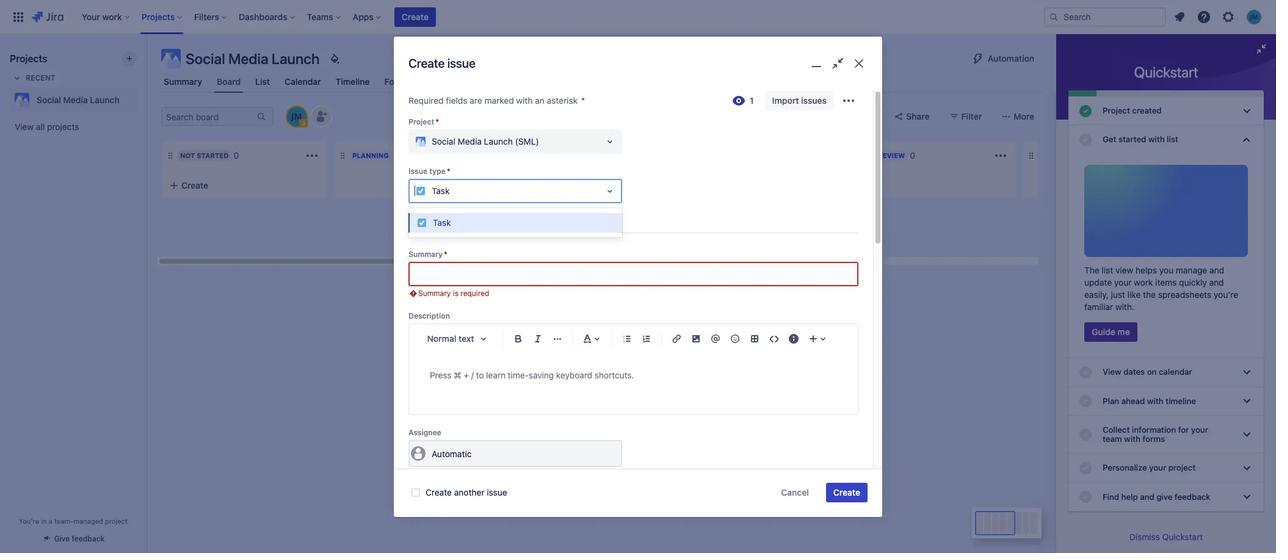 Task type: describe. For each thing, give the bounding box(es) containing it.
track,
[[485, 440, 509, 450]]

team.
[[646, 452, 668, 462]]

create right cancel
[[833, 487, 860, 498]]

open image
[[603, 134, 617, 149]]

is
[[453, 289, 459, 298]]

track, organize and prioritize your team's work. get started by creating an item for your team.
[[485, 440, 718, 462]]

planning 0
[[352, 150, 399, 161]]

in for in review 0
[[869, 151, 876, 159]]

project
[[105, 517, 128, 525]]

item
[[593, 452, 610, 462]]

issues
[[801, 95, 827, 106]]

info panel image
[[787, 332, 801, 346]]

create down not
[[181, 180, 208, 191]]

dismiss
[[1130, 532, 1160, 542]]

visualize
[[500, 415, 557, 432]]

you're
[[19, 517, 39, 525]]

progress
[[534, 151, 572, 159]]

error image
[[409, 289, 418, 299]]

visualize your work with a board
[[500, 415, 703, 432]]

calendar link
[[282, 71, 323, 93]]

give feedback button
[[35, 529, 112, 549]]

list link
[[253, 71, 272, 93]]

summary for summary is required
[[418, 289, 451, 298]]

primary element
[[7, 0, 1044, 34]]

dismiss quickstart
[[1130, 532, 1203, 542]]

fields
[[446, 95, 467, 106]]

board
[[666, 415, 703, 432]]

open image
[[603, 184, 617, 198]]

guide me button
[[1085, 323, 1138, 342]]

0 vertical spatial and
[[1210, 265, 1224, 276]]

an inside "create issue" dialog
[[535, 95, 545, 106]]

the
[[1143, 290, 1156, 300]]

list inside get started with list dropdown button
[[1167, 134, 1179, 144]]

1 horizontal spatial launch
[[272, 50, 320, 67]]

required
[[461, 289, 489, 298]]

create button inside primary element
[[394, 7, 436, 27]]

tab list containing board
[[154, 71, 1049, 93]]

Description - Main content area, start typing to enter text. text field
[[430, 368, 837, 383]]

started for 0
[[197, 151, 229, 159]]

normal text
[[427, 334, 474, 344]]

team-
[[54, 517, 74, 525]]

timeline
[[336, 76, 370, 87]]

view all projects link
[[10, 116, 137, 138]]

familiar
[[1085, 302, 1113, 312]]

summary link
[[161, 71, 205, 93]]

import issues
[[772, 95, 827, 106]]

1 horizontal spatial media
[[228, 50, 268, 67]]

list
[[255, 76, 270, 87]]

Search field
[[1044, 7, 1166, 27]]

discard & close image
[[850, 55, 868, 73]]

more image
[[842, 93, 856, 108]]

required
[[409, 95, 444, 106]]

team's
[[621, 440, 647, 450]]

projects
[[47, 122, 79, 132]]

issue for about
[[451, 207, 469, 216]]

social inside "create issue" dialog
[[432, 136, 455, 146]]

create another issue
[[426, 487, 507, 498]]

automatic
[[432, 449, 472, 459]]

italic ⌘i image
[[531, 332, 545, 346]]

issue
[[409, 167, 428, 176]]

create issue
[[409, 56, 475, 70]]

organize
[[511, 440, 545, 450]]

you
[[1159, 265, 1174, 276]]

not started 0
[[180, 150, 239, 161]]

code snippet image
[[767, 332, 782, 346]]

learn
[[409, 207, 428, 216]]

create up forms link
[[409, 56, 445, 70]]

asterisk
[[547, 95, 578, 106]]

exit full screen image
[[829, 55, 847, 73]]

0 horizontal spatial social
[[37, 95, 61, 105]]

helps
[[1136, 265, 1157, 276]]

you're in a team-managed project
[[19, 517, 128, 525]]

1 vertical spatial create button
[[162, 175, 327, 197]]

like
[[1128, 290, 1141, 300]]

in progress 0
[[525, 150, 582, 161]]

started inside track, organize and prioritize your team's work. get started by creating an item for your team.
[[690, 440, 718, 450]]

in
[[41, 517, 47, 525]]

marked
[[485, 95, 514, 106]]

create inside primary element
[[402, 11, 429, 22]]

cancel
[[781, 487, 809, 498]]

import issues link
[[765, 91, 834, 110]]

give feedback
[[54, 534, 105, 543]]

get inside track, organize and prioritize your team's work. get started by creating an item for your team.
[[673, 440, 688, 450]]

view all projects
[[15, 122, 79, 132]]

assignee
[[409, 428, 441, 437]]

minimize image
[[808, 55, 825, 73]]

manage
[[1176, 265, 1207, 276]]

create issue dialog
[[394, 37, 882, 553]]

review
[[878, 151, 905, 159]]

collapse recent projects image
[[10, 71, 24, 85]]

* right project
[[435, 117, 439, 126]]

normal text button
[[421, 326, 498, 353]]

minimize image
[[1254, 42, 1269, 56]]

* right type
[[447, 167, 450, 176]]

managed
[[74, 517, 103, 525]]

work.
[[650, 440, 671, 450]]

summary for summary
[[164, 76, 202, 87]]

(sml)
[[515, 136, 539, 146]]

0 for in progress 0
[[576, 150, 582, 161]]

about
[[430, 207, 449, 216]]

planning
[[352, 151, 389, 159]]

0 horizontal spatial work
[[591, 415, 622, 432]]

for
[[613, 452, 624, 462]]

with.
[[1116, 302, 1135, 312]]

1 vertical spatial media
[[63, 95, 88, 105]]

forms
[[384, 76, 410, 87]]

2 0 from the left
[[394, 150, 399, 161]]



Task type: vqa. For each thing, say whether or not it's contained in the screenshot.
"Drop"
no



Task type: locate. For each thing, give the bounding box(es) containing it.
in inside in review 0
[[869, 151, 876, 159]]

1 vertical spatial issue
[[451, 207, 469, 216]]

1 horizontal spatial in
[[869, 151, 876, 159]]

2 horizontal spatial media
[[458, 136, 482, 146]]

1 horizontal spatial list
[[1167, 134, 1179, 144]]

launch up view all projects link
[[90, 95, 120, 105]]

issue for another
[[487, 487, 507, 498]]

with inside "create issue" dialog
[[516, 95, 533, 106]]

0 vertical spatial social
[[186, 50, 225, 67]]

media up list
[[228, 50, 268, 67]]

0 horizontal spatial started
[[197, 151, 229, 159]]

0 right "planning"
[[394, 150, 399, 161]]

started inside dropdown button
[[1119, 134, 1146, 144]]

your up for
[[602, 440, 619, 450]]

a up work.
[[655, 415, 663, 432]]

task down "about"
[[433, 217, 451, 228]]

project *
[[409, 117, 439, 126]]

0 vertical spatial media
[[228, 50, 268, 67]]

view
[[15, 122, 34, 132]]

add people image
[[314, 109, 329, 124]]

your inside the list view helps you manage and update your work items quickly and easily, just like the spreadsheets you're familiar with.
[[1114, 278, 1132, 288]]

none text field inside "create issue" dialog
[[410, 263, 857, 285]]

mention image
[[708, 332, 723, 346]]

started down the board
[[690, 440, 718, 450]]

1 horizontal spatial social media launch
[[186, 50, 320, 67]]

in
[[525, 151, 532, 159], [869, 151, 876, 159]]

summary for summary *
[[409, 250, 443, 259]]

a
[[655, 415, 663, 432], [49, 517, 53, 525]]

media up view all projects link
[[63, 95, 88, 105]]

issue
[[447, 56, 475, 70], [451, 207, 469, 216], [487, 487, 507, 498]]

get right work.
[[673, 440, 688, 450]]

timeline link
[[333, 71, 372, 93]]

0 vertical spatial work
[[1134, 278, 1153, 288]]

bullet list ⌘⇧8 image
[[620, 332, 634, 346]]

summary left is
[[418, 289, 451, 298]]

4 0 from the left
[[910, 150, 915, 161]]

get
[[1103, 134, 1117, 144], [673, 440, 688, 450]]

2 vertical spatial summary
[[418, 289, 451, 298]]

0
[[234, 150, 239, 161], [394, 150, 399, 161], [576, 150, 582, 161], [910, 150, 915, 161]]

None text field
[[410, 263, 857, 285]]

media down are
[[458, 136, 482, 146]]

0 vertical spatial get
[[1103, 134, 1117, 144]]

2 horizontal spatial create button
[[826, 483, 868, 503]]

in left the review
[[869, 151, 876, 159]]

0 for in review 0
[[910, 150, 915, 161]]

0 vertical spatial social media launch
[[186, 50, 320, 67]]

guide me
[[1092, 327, 1130, 337]]

numbered list ⌘⇧7 image
[[639, 332, 654, 346]]

1 vertical spatial an
[[581, 452, 591, 462]]

issue type *
[[409, 167, 450, 176]]

summary
[[164, 76, 202, 87], [409, 250, 443, 259], [418, 289, 451, 298]]

your up prioritize
[[560, 415, 588, 432]]

1 vertical spatial with
[[1149, 134, 1165, 144]]

get started with list
[[1103, 134, 1179, 144]]

social down project *
[[432, 136, 455, 146]]

the
[[1085, 265, 1100, 276]]

create left the another
[[426, 487, 452, 498]]

media inside "create issue" dialog
[[458, 136, 482, 146]]

list
[[1167, 134, 1179, 144], [1102, 265, 1113, 276]]

checked image
[[1078, 132, 1093, 147]]

0 horizontal spatial list
[[1102, 265, 1113, 276]]

started for with
[[1119, 134, 1146, 144]]

social media launch up list
[[186, 50, 320, 67]]

2 horizontal spatial launch
[[484, 136, 513, 146]]

1 vertical spatial started
[[197, 151, 229, 159]]

work inside the list view helps you manage and update your work items quickly and easily, just like the spreadsheets you're familiar with.
[[1134, 278, 1153, 288]]

social
[[186, 50, 225, 67], [37, 95, 61, 105], [432, 136, 455, 146]]

0 horizontal spatial launch
[[90, 95, 120, 105]]

with
[[516, 95, 533, 106], [1149, 134, 1165, 144], [625, 415, 652, 432]]

create button
[[394, 7, 436, 27], [162, 175, 327, 197], [826, 483, 868, 503]]

in review 0
[[869, 150, 915, 161]]

in down (sml)
[[525, 151, 532, 159]]

update
[[1085, 278, 1112, 288]]

1 vertical spatial and
[[1209, 278, 1224, 288]]

summary is required
[[418, 289, 489, 298]]

issue up fields
[[447, 56, 475, 70]]

creating
[[547, 452, 579, 462]]

work down helps
[[1134, 278, 1153, 288]]

0 horizontal spatial create button
[[162, 175, 327, 197]]

0 horizontal spatial an
[[535, 95, 545, 106]]

2 horizontal spatial social
[[432, 136, 455, 146]]

automation button
[[964, 49, 1042, 68]]

0 for not started 0
[[234, 150, 239, 161]]

import
[[772, 95, 799, 106]]

0 horizontal spatial with
[[516, 95, 533, 106]]

add image, video, or file image
[[689, 332, 703, 346]]

issue left types
[[451, 207, 469, 216]]

0 vertical spatial started
[[1119, 134, 1146, 144]]

another
[[454, 487, 485, 498]]

text
[[459, 334, 474, 344]]

1 vertical spatial launch
[[90, 95, 120, 105]]

1 vertical spatial social media launch
[[37, 95, 120, 105]]

create button down not started 0
[[162, 175, 327, 197]]

calendar
[[285, 76, 321, 87]]

me
[[1118, 327, 1130, 337]]

cancel button
[[774, 483, 816, 503]]

0 right the review
[[910, 150, 915, 161]]

board
[[217, 76, 241, 87]]

more formatting image
[[550, 332, 565, 346]]

1 vertical spatial work
[[591, 415, 622, 432]]

learn about issue types
[[409, 207, 490, 216]]

description
[[409, 312, 450, 321]]

started right checked image
[[1119, 134, 1146, 144]]

work up track, organize and prioritize your team's work. get started by creating an item for your team.
[[591, 415, 622, 432]]

2 vertical spatial launch
[[484, 136, 513, 146]]

1 horizontal spatial social
[[186, 50, 225, 67]]

1 horizontal spatial a
[[655, 415, 663, 432]]

learn about issue types link
[[409, 207, 490, 216]]

3 0 from the left
[[576, 150, 582, 161]]

social media launch (sml)
[[432, 136, 539, 146]]

started right not
[[197, 151, 229, 159]]

Search board text field
[[162, 108, 255, 125]]

in for in progress 0
[[525, 151, 532, 159]]

emoji image
[[728, 332, 743, 346]]

0 horizontal spatial a
[[49, 517, 53, 525]]

launch
[[272, 50, 320, 67], [90, 95, 120, 105], [484, 136, 513, 146]]

the list view helps you manage and update your work items quickly and easily, just like the spreadsheets you're familiar with.
[[1085, 265, 1238, 312]]

jeremy miller image
[[287, 107, 307, 126]]

1 horizontal spatial get
[[1103, 134, 1117, 144]]

1 horizontal spatial started
[[690, 440, 718, 450]]

0 horizontal spatial in
[[525, 151, 532, 159]]

launch up the calendar
[[272, 50, 320, 67]]

tab list
[[154, 71, 1049, 93]]

spreadsheets
[[1158, 290, 1212, 300]]

1 vertical spatial a
[[49, 517, 53, 525]]

0 vertical spatial task
[[432, 186, 450, 196]]

create button up create issue
[[394, 7, 436, 27]]

issue right the another
[[487, 487, 507, 498]]

0 vertical spatial create button
[[394, 7, 436, 27]]

None text field
[[415, 185, 417, 197]]

1 vertical spatial social
[[37, 95, 61, 105]]

2 vertical spatial media
[[458, 136, 482, 146]]

1 in from the left
[[525, 151, 532, 159]]

summary up search board 'text box'
[[164, 76, 202, 87]]

launch inside "create issue" dialog
[[484, 136, 513, 146]]

quickly
[[1179, 278, 1207, 288]]

2 vertical spatial started
[[690, 440, 718, 450]]

guide
[[1092, 327, 1116, 337]]

create button right cancel button
[[826, 483, 868, 503]]

with inside dropdown button
[[1149, 134, 1165, 144]]

link image
[[669, 332, 684, 346]]

view
[[1116, 265, 1134, 276]]

0 vertical spatial launch
[[272, 50, 320, 67]]

0 vertical spatial an
[[535, 95, 545, 106]]

0 vertical spatial quickstart
[[1134, 64, 1198, 81]]

recent
[[26, 73, 55, 82]]

* up summary is required
[[444, 250, 447, 259]]

1 horizontal spatial create button
[[394, 7, 436, 27]]

list inside the list view helps you manage and update your work items quickly and easily, just like the spreadsheets you're familiar with.
[[1102, 265, 1113, 276]]

2 vertical spatial create button
[[826, 483, 868, 503]]

0 vertical spatial a
[[655, 415, 663, 432]]

started inside not started 0
[[197, 151, 229, 159]]

1 horizontal spatial with
[[625, 415, 652, 432]]

all
[[36, 122, 45, 132]]

get inside dropdown button
[[1103, 134, 1117, 144]]

social up summary link on the left top of page
[[186, 50, 225, 67]]

jira image
[[32, 9, 63, 24], [32, 9, 63, 24]]

get right checked image
[[1103, 134, 1117, 144]]

1 vertical spatial get
[[673, 440, 688, 450]]

0 right progress
[[576, 150, 582, 161]]

and up 'you're'
[[1209, 278, 1224, 288]]

types
[[471, 207, 490, 216]]

1 horizontal spatial work
[[1134, 278, 1153, 288]]

search image
[[1049, 12, 1059, 22]]

2 horizontal spatial with
[[1149, 134, 1165, 144]]

2 horizontal spatial started
[[1119, 134, 1146, 144]]

social media launch link
[[10, 88, 132, 112]]

0 vertical spatial summary
[[164, 76, 202, 87]]

2 vertical spatial social
[[432, 136, 455, 146]]

2 in from the left
[[869, 151, 876, 159]]

2 vertical spatial with
[[625, 415, 652, 432]]

and
[[1210, 265, 1224, 276], [1209, 278, 1224, 288], [548, 440, 562, 450]]

your down team's
[[626, 452, 643, 462]]

are
[[470, 95, 482, 106]]

required fields are marked with an asterisk *
[[409, 95, 585, 106]]

0 vertical spatial list
[[1167, 134, 1179, 144]]

give
[[54, 534, 70, 543]]

1 vertical spatial quickstart
[[1162, 532, 1203, 542]]

0 vertical spatial issue
[[447, 56, 475, 70]]

0 vertical spatial with
[[516, 95, 533, 106]]

your down view
[[1114, 278, 1132, 288]]

a right in
[[49, 517, 53, 525]]

an down prioritize
[[581, 452, 591, 462]]

dismiss quickstart link
[[1130, 532, 1203, 542]]

task down type
[[432, 186, 450, 196]]

your
[[1114, 278, 1132, 288], [560, 415, 588, 432], [602, 440, 619, 450], [626, 452, 643, 462]]

you're
[[1214, 290, 1238, 300]]

social media launch up view all projects link
[[37, 95, 120, 105]]

launch left (sml)
[[484, 136, 513, 146]]

normal
[[427, 334, 456, 344]]

and inside track, organize and prioritize your team's work. get started by creating an item for your team.
[[548, 440, 562, 450]]

create banner
[[0, 0, 1276, 34]]

automatic image
[[411, 447, 426, 461]]

automation image
[[971, 51, 986, 66]]

not
[[180, 151, 195, 159]]

an inside track, organize and prioritize your team's work. get started by creating an item for your team.
[[581, 452, 591, 462]]

progress bar
[[1069, 90, 1264, 96]]

bold ⌘b image
[[511, 332, 526, 346]]

0 down search board 'text box'
[[234, 150, 239, 161]]

summary *
[[409, 250, 447, 259]]

an
[[535, 95, 545, 106], [581, 452, 591, 462]]

items
[[1155, 278, 1177, 288]]

table image
[[747, 332, 762, 346]]

in inside in progress 0
[[525, 151, 532, 159]]

0 horizontal spatial social media launch
[[37, 95, 120, 105]]

forms link
[[382, 71, 438, 93]]

summary up error icon
[[409, 250, 443, 259]]

1 horizontal spatial an
[[581, 452, 591, 462]]

and up creating
[[548, 440, 562, 450]]

feedback
[[72, 534, 105, 543]]

an left asterisk
[[535, 95, 545, 106]]

by
[[535, 452, 545, 462]]

0 horizontal spatial media
[[63, 95, 88, 105]]

create
[[402, 11, 429, 22], [409, 56, 445, 70], [181, 180, 208, 191], [426, 487, 452, 498], [833, 487, 860, 498]]

1 vertical spatial task
[[433, 217, 451, 228]]

0 horizontal spatial get
[[673, 440, 688, 450]]

create up create issue
[[402, 11, 429, 22]]

and right manage
[[1210, 265, 1224, 276]]

2 vertical spatial and
[[548, 440, 562, 450]]

automation
[[988, 53, 1034, 64]]

projects
[[10, 53, 47, 64]]

1 vertical spatial summary
[[409, 250, 443, 259]]

project
[[409, 117, 434, 126]]

1 0 from the left
[[234, 150, 239, 161]]

2 vertical spatial issue
[[487, 487, 507, 498]]

get started with list button
[[1069, 125, 1264, 154]]

1 vertical spatial list
[[1102, 265, 1113, 276]]

quickstart
[[1134, 64, 1198, 81], [1162, 532, 1203, 542]]

task
[[432, 186, 450, 196], [433, 217, 451, 228]]

* right asterisk
[[581, 95, 585, 106]]

social down recent at the top left
[[37, 95, 61, 105]]

prioritize
[[565, 440, 599, 450]]



